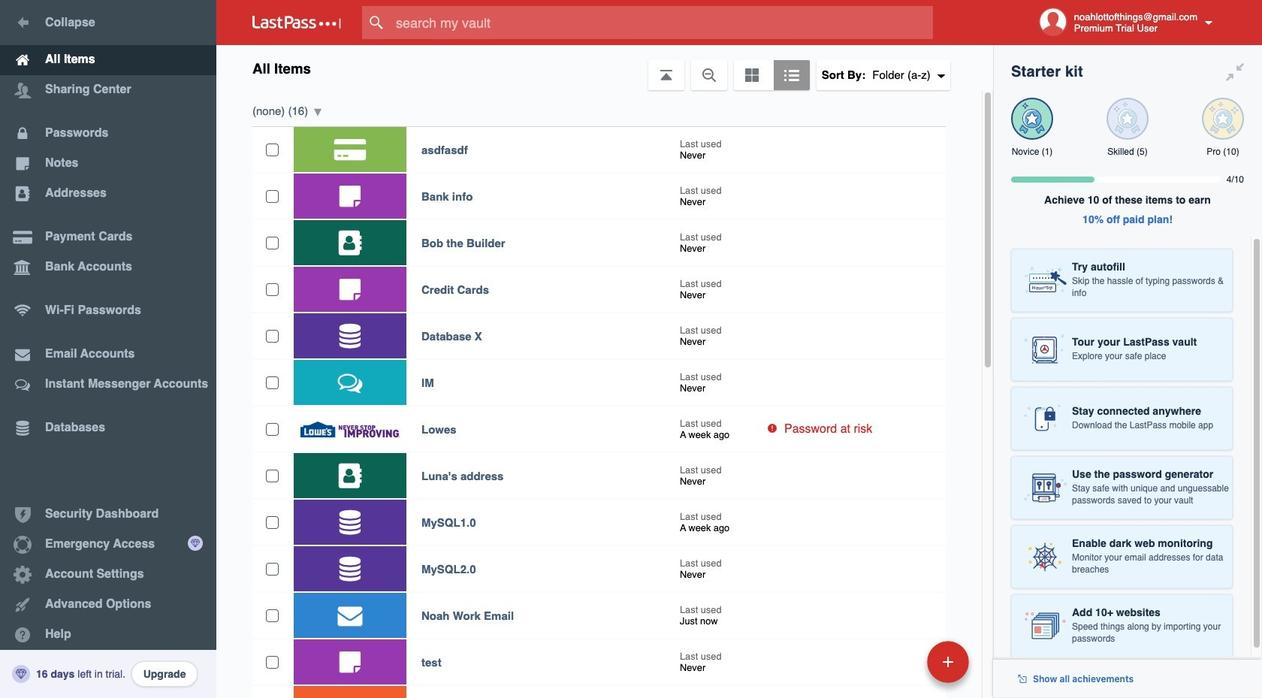 Task type: describe. For each thing, give the bounding box(es) containing it.
search my vault text field
[[362, 6, 962, 39]]

new item navigation
[[824, 636, 978, 698]]



Task type: vqa. For each thing, say whether or not it's contained in the screenshot.
dialog
no



Task type: locate. For each thing, give the bounding box(es) containing it.
new item element
[[824, 640, 975, 683]]

main navigation navigation
[[0, 0, 216, 698]]

lastpass image
[[252, 16, 341, 29]]

Search search field
[[362, 6, 962, 39]]

vault options navigation
[[216, 45, 993, 90]]



